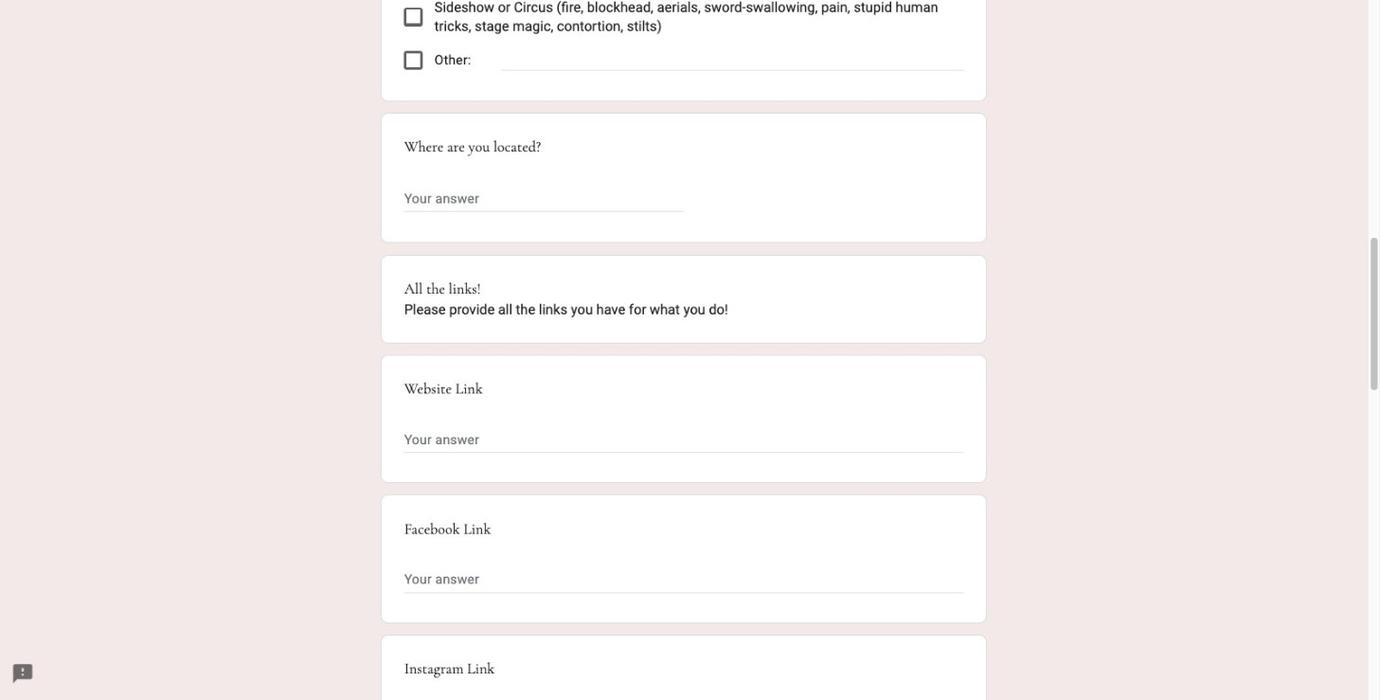 Task type: vqa. For each thing, say whether or not it's contained in the screenshot.
dark cyan 1 cell
no



Task type: locate. For each thing, give the bounding box(es) containing it.
list
[[404, 0, 963, 78]]

None text field
[[404, 187, 684, 210], [404, 569, 963, 592], [404, 187, 684, 210], [404, 569, 963, 592]]

heading
[[404, 278, 963, 301]]

None text field
[[404, 429, 963, 452]]

list item
[[381, 255, 987, 343]]

Other: checkbox
[[404, 51, 423, 70]]



Task type: describe. For each thing, give the bounding box(es) containing it.
Sideshow or Circus (fire, blockhead, aerials, sword-swallowing, pain, stupid human tricks, stage magic, contortion, stilts) checkbox
[[404, 8, 423, 27]]

report a problem to google image
[[11, 663, 34, 685]]

Other response text field
[[501, 49, 963, 70]]



